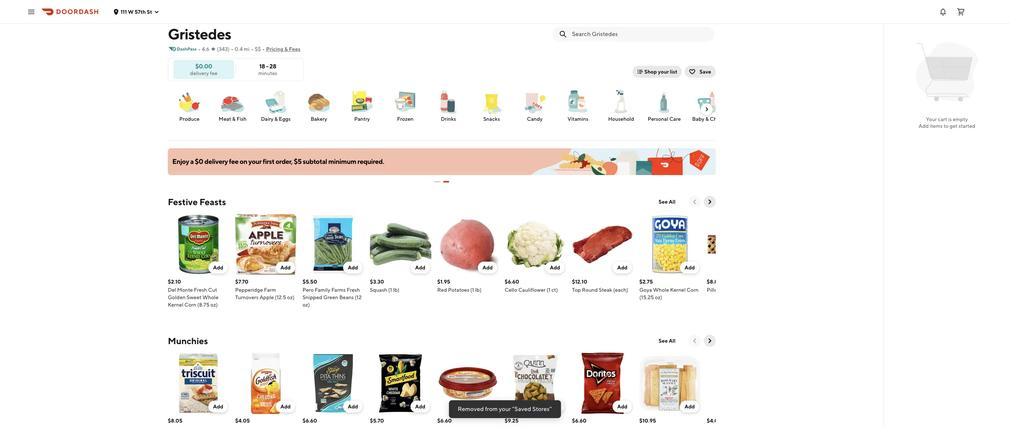Task type: describe. For each thing, give the bounding box(es) containing it.
all for munchies
[[669, 338, 676, 344]]

goldfish baked cheddar snack crackers (6.6 oz) image
[[235, 353, 297, 415]]

order,
[[276, 158, 293, 166]]

drinks link
[[430, 89, 467, 123]]

stores"
[[533, 406, 552, 413]]

is
[[948, 117, 952, 122]]

$9.25
[[505, 418, 519, 424]]

frozen
[[397, 116, 414, 122]]

personal
[[648, 116, 668, 122]]

add for 'firehook mediterranean organic baked crackers rosemary sea salt (7 oz)' image
[[685, 404, 695, 410]]

$0
[[195, 158, 203, 166]]

add for goldfish baked cheddar snack crackers (6.6 oz) image
[[280, 404, 291, 410]]

enjoy
[[172, 158, 189, 166]]

$2.75 goya whole kernel corn (15.25 oz)
[[639, 279, 699, 301]]

1 • from the left
[[198, 46, 200, 52]]

cart
[[938, 117, 947, 122]]

shop your list
[[645, 69, 677, 75]]

golden
[[168, 295, 186, 301]]

mi
[[244, 46, 250, 52]]

• 0.4 mi • $$ • pricing & fees
[[231, 46, 300, 52]]

festive feasts link
[[168, 196, 226, 208]]

4 • from the left
[[262, 46, 265, 52]]

$0.00 delivery fee
[[190, 63, 218, 76]]

add for doritos nachos cheese tortilla chips (9.25 oz) image
[[617, 404, 628, 410]]

snipped
[[303, 295, 322, 301]]

snacks link
[[473, 89, 510, 123]]

see for munchies
[[659, 338, 668, 344]]

pantry image
[[349, 89, 376, 115]]

$6.60 for stacy's sea salt pita thins snack (6.75 oz) "image"
[[303, 418, 317, 424]]

$6.60 cello cauliflower (1 ct)
[[505, 279, 558, 293]]

st
[[147, 9, 152, 15]]

quinn gluten-free peanut butter & chocolate filled pretzel nuggets (6.5 oz) image
[[505, 353, 566, 415]]

see all link for munchies
[[654, 335, 680, 347]]

ct) inside $6.60 cello cauliflower (1 ct)
[[552, 287, 558, 293]]

ct) inside $8.80 pillsbury pie crusts (2 ct)
[[759, 287, 766, 293]]

111 w 57th st
[[121, 9, 152, 15]]

sweet
[[187, 295, 201, 301]]

fish
[[237, 116, 247, 122]]

personal care link
[[646, 89, 683, 123]]

$12.10 top round steak (each)
[[572, 279, 628, 293]]

$8.80 pillsbury pie crusts (2 ct)
[[707, 279, 766, 293]]

steak
[[599, 287, 612, 293]]

dairy & eggs image
[[262, 89, 289, 115]]

goya whole kernel corn (15.25 oz) image
[[639, 214, 701, 275]]

next image
[[704, 106, 710, 112]]

pricing
[[266, 46, 283, 52]]

meat & fish
[[219, 116, 247, 122]]

add for cello cauliflower (1 ct) image at the bottom of page
[[550, 265, 560, 271]]

add for triscuit original whole grain wheat crackers (8.5 oz) image
[[213, 404, 223, 410]]

subtotal
[[303, 158, 327, 166]]

your cart is empty add items to get started
[[919, 117, 976, 129]]

& for baby & child
[[706, 116, 709, 122]]

household
[[608, 116, 634, 122]]

111
[[121, 9, 127, 15]]

personal care
[[648, 116, 681, 122]]

del monte fresh cut golden sweet whole kernel corn (8.75 oz) image
[[168, 214, 229, 275]]

$1.95
[[437, 279, 450, 285]]

munchies
[[168, 336, 208, 347]]

empty retail cart image
[[912, 37, 982, 107]]

1 $4.05 from the left
[[235, 418, 250, 424]]

& left fees
[[284, 46, 288, 52]]

$5.50
[[303, 279, 317, 285]]

$3.30 squash (1 lb)
[[370, 279, 399, 293]]

$5.70
[[370, 418, 384, 424]]

18
[[259, 63, 265, 70]]

produce link
[[171, 89, 208, 123]]

gristedes
[[168, 25, 231, 43]]

$2.10
[[168, 279, 181, 285]]

add for the quinn gluten-free peanut butter & chocolate filled pretzel nuggets (6.5 oz) image
[[550, 404, 560, 410]]

$1.95 red potatoes (1 lb)
[[437, 279, 482, 293]]

turnovers
[[235, 295, 259, 301]]

empty
[[953, 117, 968, 122]]

family
[[315, 287, 330, 293]]

kernel inside $2.75 goya whole kernel corn (15.25 oz)
[[670, 287, 686, 293]]

goya
[[639, 287, 652, 293]]

delivery inside $0.00 delivery fee
[[190, 70, 209, 76]]

add inside your cart is empty add items to get started
[[919, 123, 929, 129]]

your inside button
[[658, 69, 669, 75]]

previous button of carousel image
[[691, 338, 699, 345]]

$7.70 pepperidge farm turnovers apple (12.5 oz)
[[235, 279, 295, 301]]

bakery link
[[300, 89, 338, 123]]

child
[[710, 116, 723, 122]]

started
[[959, 123, 976, 129]]

"saved
[[512, 406, 531, 413]]

$7.70
[[235, 279, 248, 285]]

baby & child image
[[694, 89, 721, 115]]

personal care image
[[651, 89, 678, 115]]

red potatoes (1 lb) image
[[437, 214, 499, 275]]

(1 for $6.60 cello cauliflower (1 ct)
[[547, 287, 550, 293]]

fees
[[289, 46, 300, 52]]

dairy
[[261, 116, 273, 122]]

dashpass
[[177, 46, 197, 52]]

pero
[[303, 287, 314, 293]]

from
[[485, 406, 498, 413]]

pepperidge farm turnovers apple (12.5 oz) image
[[235, 214, 297, 275]]

pero family farms fresh snipped green beans (12 oz) image
[[303, 214, 364, 275]]

(8.75
[[197, 302, 209, 308]]

$6.60 for doritos nachos cheese tortilla chips (9.25 oz) image
[[572, 418, 587, 424]]

add for squash (1 lb) 'image' at the left
[[415, 265, 425, 271]]

eggs
[[279, 116, 291, 122]]

add for red potatoes (1 lb) image
[[483, 265, 493, 271]]

(each)
[[613, 287, 628, 293]]

$10.95
[[639, 418, 656, 424]]

(343)
[[217, 46, 230, 52]]

see all for festive feasts
[[659, 199, 676, 205]]

1 vertical spatial delivery
[[204, 158, 228, 166]]

to
[[944, 123, 949, 129]]

oz) inside $7.70 pepperidge farm turnovers apple (12.5 oz)
[[287, 295, 295, 301]]

add for goya whole kernel corn (15.25 oz) image on the right of the page
[[685, 265, 695, 271]]

vitamins image
[[565, 89, 591, 115]]

$5.50 pero family farms fresh snipped green beans (12 oz)
[[303, 279, 362, 308]]



Task type: vqa. For each thing, say whether or not it's contained in the screenshot.
Featured Items
no



Task type: locate. For each thing, give the bounding box(es) containing it.
see all link left previous button of carousel icon
[[654, 335, 680, 347]]

1 horizontal spatial $4.05
[[707, 418, 721, 424]]

2 horizontal spatial your
[[658, 69, 669, 75]]

farms
[[331, 287, 346, 293]]

0 horizontal spatial your
[[248, 158, 262, 166]]

add for the top round steak (each) image
[[617, 265, 628, 271]]

(1 inside $3.30 squash (1 lb)
[[388, 287, 392, 293]]

corn inside $2.75 goya whole kernel corn (15.25 oz)
[[687, 287, 699, 293]]

munchies link
[[168, 335, 208, 347]]

corn down sweet at left bottom
[[184, 302, 196, 308]]

1 see all from the top
[[659, 199, 676, 205]]

household image
[[608, 89, 635, 115]]

pricing & fees button
[[266, 43, 300, 55]]

cello cauliflower (1 ct) image
[[505, 214, 566, 275]]

add button
[[209, 262, 228, 274], [209, 262, 228, 274], [276, 262, 295, 274], [276, 262, 295, 274], [343, 262, 363, 274], [343, 262, 363, 274], [411, 262, 430, 274], [411, 262, 430, 274], [478, 262, 497, 274], [478, 262, 497, 274], [545, 262, 565, 274], [545, 262, 565, 274], [613, 262, 632, 274], [613, 262, 632, 274], [680, 262, 699, 274], [680, 262, 699, 274], [209, 401, 228, 413], [209, 401, 228, 413], [276, 401, 295, 413], [276, 401, 295, 413], [343, 401, 363, 413], [343, 401, 363, 413], [411, 401, 430, 413], [411, 401, 430, 413], [478, 401, 497, 413], [478, 401, 497, 413], [545, 401, 565, 413], [545, 401, 565, 413], [613, 401, 632, 413], [613, 401, 632, 413], [680, 401, 699, 413], [680, 401, 699, 413]]

whole right the goya
[[653, 287, 669, 293]]

0 vertical spatial next button of carousel image
[[706, 198, 714, 206]]

next button of carousel image
[[706, 198, 714, 206], [706, 338, 714, 345]]

see left previous button of carousel image
[[659, 199, 668, 205]]

required.
[[358, 158, 384, 166]]

meat
[[219, 116, 231, 122]]

3 • from the left
[[251, 46, 253, 52]]

baby
[[692, 116, 705, 122]]

2 all from the top
[[669, 338, 676, 344]]

top round steak (each) image
[[572, 214, 634, 275]]

top
[[572, 287, 581, 293]]

your
[[926, 117, 937, 122]]

frozen link
[[387, 89, 424, 123]]

snacks image
[[478, 89, 505, 115]]

1 vertical spatial corn
[[184, 302, 196, 308]]

whole inside $2.10 del monte fresh cut golden sweet whole kernel corn (8.75 oz)
[[203, 295, 219, 301]]

pillsbury
[[707, 287, 727, 293]]

2 $4.05 from the left
[[707, 418, 721, 424]]

1 all from the top
[[669, 199, 676, 205]]

0 horizontal spatial fee
[[210, 70, 218, 76]]

fresh inside $2.10 del monte fresh cut golden sweet whole kernel corn (8.75 oz)
[[194, 287, 207, 293]]

fresh up "(12" on the bottom
[[347, 287, 360, 293]]

0 horizontal spatial $4.05
[[235, 418, 250, 424]]

next button of carousel image for festive feasts
[[706, 198, 714, 206]]

candy image
[[521, 89, 548, 115]]

2 see all from the top
[[659, 338, 676, 344]]

0 vertical spatial see
[[659, 199, 668, 205]]

items
[[930, 123, 943, 129]]

$8.80
[[707, 279, 721, 285]]

0 horizontal spatial fresh
[[194, 287, 207, 293]]

corn left pillsbury at right
[[687, 287, 699, 293]]

save button
[[685, 66, 716, 78]]

4.6
[[202, 46, 209, 52]]

0.4
[[235, 46, 243, 52]]

0 vertical spatial your
[[658, 69, 669, 75]]

(1
[[388, 287, 392, 293], [470, 287, 474, 293], [547, 287, 550, 293]]

corn inside $2.10 del monte fresh cut golden sweet whole kernel corn (8.75 oz)
[[184, 302, 196, 308]]

bakery image
[[306, 89, 332, 115]]

$$
[[255, 46, 261, 52]]

oz) right (12.5
[[287, 295, 295, 301]]

$12.10
[[572, 279, 587, 285]]

stacy's sea salt pita thins snack (6.75 oz) image
[[303, 353, 364, 415]]

produce image
[[176, 89, 203, 115]]

2 (1 from the left
[[470, 287, 474, 293]]

0 horizontal spatial (1
[[388, 287, 392, 293]]

2 lb) from the left
[[475, 287, 482, 293]]

1 vertical spatial whole
[[203, 295, 219, 301]]

previous button of carousel image
[[691, 198, 699, 206]]

$2.75
[[639, 279, 653, 285]]

(12
[[355, 295, 362, 301]]

squash
[[370, 287, 387, 293]]

doritos nachos cheese tortilla chips (9.25 oz) image
[[572, 353, 634, 415]]

1 (1 from the left
[[388, 287, 392, 293]]

a
[[190, 158, 194, 166]]

1 horizontal spatial corn
[[687, 287, 699, 293]]

firehook mediterranean organic baked crackers rosemary sea salt (7 oz) image
[[639, 353, 701, 415]]

kernel right the goya
[[670, 287, 686, 293]]

drinks image
[[435, 89, 462, 115]]

0 items, open order cart image
[[957, 7, 966, 16]]

meat & fish link
[[214, 89, 251, 123]]

oz) inside $5.50 pero family farms fresh snipped green beans (12 oz)
[[303, 302, 310, 308]]

& for meat & fish
[[232, 116, 236, 122]]

0 horizontal spatial ct)
[[552, 287, 558, 293]]

on
[[240, 158, 247, 166]]

bakery
[[311, 116, 327, 122]]

lb)
[[393, 287, 399, 293], [475, 287, 482, 293]]

0 vertical spatial whole
[[653, 287, 669, 293]]

& left eggs
[[275, 116, 278, 122]]

all left previous button of carousel icon
[[669, 338, 676, 344]]

minimum
[[328, 158, 356, 166]]

cello
[[505, 287, 517, 293]]

potatoes
[[448, 287, 469, 293]]

triscuit original whole grain wheat crackers (8.5 oz) image
[[168, 353, 229, 415]]

delivery right "$0" on the top
[[204, 158, 228, 166]]

red
[[437, 287, 447, 293]]

baby & child link
[[689, 89, 726, 123]]

oz)
[[287, 295, 295, 301], [655, 295, 662, 301], [210, 302, 218, 308], [303, 302, 310, 308]]

1 vertical spatial see
[[659, 338, 668, 344]]

1 horizontal spatial fresh
[[347, 287, 360, 293]]

0 horizontal spatial kernel
[[168, 302, 183, 308]]

2 • from the left
[[231, 46, 233, 52]]

whole down the cut on the left bottom
[[203, 295, 219, 301]]

1 vertical spatial next button of carousel image
[[706, 338, 714, 345]]

baby & child
[[692, 116, 723, 122]]

2 see all link from the top
[[654, 335, 680, 347]]

1 horizontal spatial lb)
[[475, 287, 482, 293]]

kernel inside $2.10 del monte fresh cut golden sweet whole kernel corn (8.75 oz)
[[168, 302, 183, 308]]

1 vertical spatial see all
[[659, 338, 676, 344]]

0 vertical spatial see all link
[[654, 196, 680, 208]]

2 see from the top
[[659, 338, 668, 344]]

$8.05
[[168, 418, 182, 424]]

your left list
[[658, 69, 669, 75]]

vitamins link
[[559, 89, 597, 123]]

see all link for festive feasts
[[654, 196, 680, 208]]

fee down $0.00
[[210, 70, 218, 76]]

fresh up sweet at left bottom
[[194, 287, 207, 293]]

green
[[323, 295, 338, 301]]

18 - 28 minutes
[[258, 63, 277, 76]]

1 horizontal spatial your
[[499, 406, 511, 413]]

1 horizontal spatial (1
[[470, 287, 474, 293]]

squash (1 lb) image
[[370, 214, 431, 275]]

removed
[[458, 406, 484, 413]]

lb) inside $1.95 red potatoes (1 lb)
[[475, 287, 482, 293]]

candy link
[[516, 89, 553, 123]]

(1 right potatoes
[[470, 287, 474, 293]]

see all left previous button of carousel image
[[659, 199, 676, 205]]

(1 inside $6.60 cello cauliflower (1 ct)
[[547, 287, 550, 293]]

all for festive feasts
[[669, 199, 676, 205]]

$0.00
[[195, 63, 212, 70]]

see left previous button of carousel icon
[[659, 338, 668, 344]]

• left the 0.4
[[231, 46, 233, 52]]

your up $9.25
[[499, 406, 511, 413]]

produce
[[179, 116, 200, 122]]

2 vertical spatial your
[[499, 406, 511, 413]]

ct) right (2
[[759, 287, 766, 293]]

meat & fish image
[[219, 89, 246, 115]]

$6.60 for 'sabra classic hummus (10 oz)' image
[[437, 418, 452, 424]]

delivery
[[190, 70, 209, 76], [204, 158, 228, 166]]

add for the del monte fresh cut golden sweet whole kernel corn (8.75 oz) image
[[213, 265, 223, 271]]

(1 inside $1.95 red potatoes (1 lb)
[[470, 287, 474, 293]]

vitamins
[[568, 116, 588, 122]]

list
[[670, 69, 677, 75]]

1 vertical spatial kernel
[[168, 302, 183, 308]]

1 see from the top
[[659, 199, 668, 205]]

1 vertical spatial all
[[669, 338, 676, 344]]

smartfood white cheddar popcorn (6.75 oz) image
[[370, 353, 431, 415]]

oz) right (15.25
[[655, 295, 662, 301]]

see all left previous button of carousel icon
[[659, 338, 676, 344]]

your right on
[[248, 158, 262, 166]]

$6.60 inside $6.60 cello cauliflower (1 ct)
[[505, 279, 519, 285]]

2 fresh from the left
[[347, 287, 360, 293]]

fresh inside $5.50 pero family farms fresh snipped green beans (12 oz)
[[347, 287, 360, 293]]

1 next button of carousel image from the top
[[706, 198, 714, 206]]

next button of carousel image right previous button of carousel icon
[[706, 338, 714, 345]]

oz) inside $2.75 goya whole kernel corn (15.25 oz)
[[655, 295, 662, 301]]

1 horizontal spatial kernel
[[670, 287, 686, 293]]

-
[[266, 63, 268, 70]]

$6.60
[[505, 279, 519, 285], [303, 418, 317, 424], [437, 418, 452, 424], [572, 418, 587, 424]]

see all
[[659, 199, 676, 205], [659, 338, 676, 344]]

notification bell image
[[939, 7, 948, 16]]

oz) inside $2.10 del monte fresh cut golden sweet whole kernel corn (8.75 oz)
[[210, 302, 218, 308]]

add for stacy's sea salt pita thins snack (6.75 oz) "image"
[[348, 404, 358, 410]]

• left 4.6
[[198, 46, 200, 52]]

snacks
[[483, 116, 500, 122]]

0 vertical spatial see all
[[659, 199, 676, 205]]

Search Gristedes search field
[[572, 30, 708, 38]]

fee inside $0.00 delivery fee
[[210, 70, 218, 76]]

first
[[263, 158, 274, 166]]

add for smartfood white cheddar popcorn (6.75 oz) image
[[415, 404, 425, 410]]

oz) right (8.75
[[210, 302, 218, 308]]

all left previous button of carousel image
[[669, 199, 676, 205]]

fresh
[[194, 287, 207, 293], [347, 287, 360, 293]]

next button of carousel image right previous button of carousel image
[[706, 198, 714, 206]]

pantry
[[354, 116, 370, 122]]

1 horizontal spatial whole
[[653, 287, 669, 293]]

& left fish
[[232, 116, 236, 122]]

lb) right squash at the bottom left of page
[[393, 287, 399, 293]]

apple
[[260, 295, 274, 301]]

(1 right squash at the bottom left of page
[[388, 287, 392, 293]]

$5
[[294, 158, 302, 166]]

shop your list button
[[633, 66, 682, 78]]

next button of carousel image for munchies
[[706, 338, 714, 345]]

0 vertical spatial all
[[669, 199, 676, 205]]

0 vertical spatial fee
[[210, 70, 218, 76]]

sabra classic hummus (10 oz) image
[[437, 353, 499, 415]]

add for 'sabra classic hummus (10 oz)' image
[[483, 404, 493, 410]]

round
[[582, 287, 598, 293]]

$2.10 del monte fresh cut golden sweet whole kernel corn (8.75 oz)
[[168, 279, 219, 308]]

1 horizontal spatial fee
[[229, 158, 239, 166]]

household link
[[603, 89, 640, 123]]

• right mi
[[251, 46, 253, 52]]

ct) left 'top'
[[552, 287, 558, 293]]

0 vertical spatial delivery
[[190, 70, 209, 76]]

(1 right the cauliflower
[[547, 287, 550, 293]]

care
[[669, 116, 681, 122]]

1 vertical spatial fee
[[229, 158, 239, 166]]

monte
[[177, 287, 193, 293]]

delivery down $0.00
[[190, 70, 209, 76]]

1 fresh from the left
[[194, 287, 207, 293]]

crusts
[[737, 287, 753, 293]]

save
[[700, 69, 711, 75]]

frozen image
[[392, 89, 419, 115]]

0 horizontal spatial whole
[[203, 295, 219, 301]]

0 vertical spatial corn
[[687, 287, 699, 293]]

open menu image
[[27, 7, 36, 16]]

1 vertical spatial your
[[248, 158, 262, 166]]

2 ct) from the left
[[759, 287, 766, 293]]

0 vertical spatial kernel
[[670, 287, 686, 293]]

1 ct) from the left
[[552, 287, 558, 293]]

1 lb) from the left
[[393, 287, 399, 293]]

3 (1 from the left
[[547, 287, 550, 293]]

$4.05
[[235, 418, 250, 424], [707, 418, 721, 424]]

1 vertical spatial see all link
[[654, 335, 680, 347]]

oz) down snipped
[[303, 302, 310, 308]]

• right $$
[[262, 46, 265, 52]]

see all link left previous button of carousel image
[[654, 196, 680, 208]]

fee left on
[[229, 158, 239, 166]]

fee
[[210, 70, 218, 76], [229, 158, 239, 166]]

dairy & eggs
[[261, 116, 291, 122]]

feasts
[[199, 197, 226, 207]]

0 horizontal spatial corn
[[184, 302, 196, 308]]

2 next button of carousel image from the top
[[706, 338, 714, 345]]

& right the baby
[[706, 116, 709, 122]]

(2
[[754, 287, 758, 293]]

see for festive feasts
[[659, 199, 668, 205]]

& for dairy & eggs
[[275, 116, 278, 122]]

kernel down golden
[[168, 302, 183, 308]]

1 horizontal spatial ct)
[[759, 287, 766, 293]]

pie
[[728, 287, 736, 293]]

1 see all link from the top
[[654, 196, 680, 208]]

add for 'pepperidge farm turnovers apple (12.5 oz)' image at the left bottom
[[280, 265, 291, 271]]

add for pero family farms fresh snipped green beans (12 oz) image
[[348, 265, 358, 271]]

2 horizontal spatial (1
[[547, 287, 550, 293]]

lb) inside $3.30 squash (1 lb)
[[393, 287, 399, 293]]

whole inside $2.75 goya whole kernel corn (15.25 oz)
[[653, 287, 669, 293]]

0 horizontal spatial lb)
[[393, 287, 399, 293]]

see all for munchies
[[659, 338, 676, 344]]

get
[[950, 123, 958, 129]]

lb) right potatoes
[[475, 287, 482, 293]]

festive feasts
[[168, 197, 226, 207]]

minutes
[[258, 70, 277, 76]]

(1 for $1.95 red potatoes (1 lb)
[[470, 287, 474, 293]]



